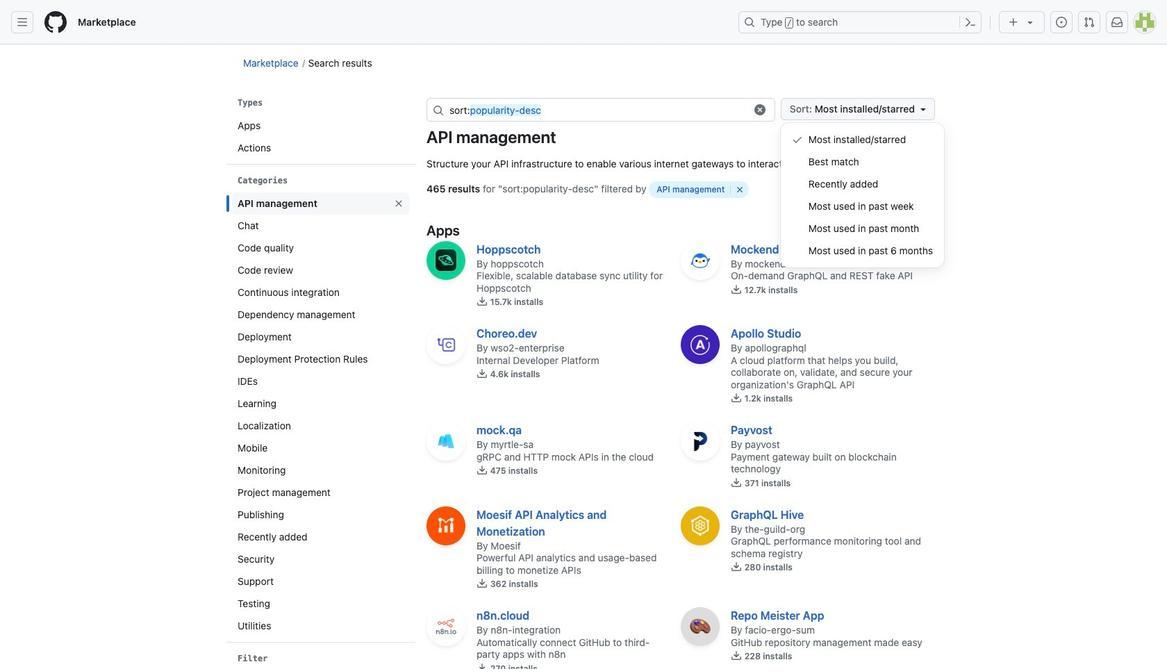 Task type: locate. For each thing, give the bounding box(es) containing it.
git pull request image
[[1084, 17, 1095, 28]]

remove category filter image
[[393, 198, 405, 209]]

Search for apps and actions text field
[[450, 99, 746, 121]]

1 list from the top
[[232, 115, 410, 159]]

0 vertical spatial triangle down image
[[1025, 17, 1036, 28]]

search image
[[433, 105, 444, 116]]

1 vertical spatial list
[[232, 192, 410, 637]]

notifications image
[[1112, 17, 1123, 28]]

menu
[[781, 123, 945, 268]]

download image
[[477, 369, 488, 380], [477, 465, 488, 476], [731, 477, 742, 488], [477, 579, 488, 590], [731, 651, 742, 662]]

command palette image
[[965, 17, 977, 28]]

download image
[[731, 284, 742, 295], [477, 296, 488, 307], [731, 393, 742, 404], [731, 562, 742, 573], [477, 663, 488, 669]]

clear api management filter image
[[736, 185, 744, 194]]

triangle down image
[[1025, 17, 1036, 28], [918, 104, 929, 115]]

1 horizontal spatial triangle down image
[[1025, 17, 1036, 28]]

0 vertical spatial list
[[232, 115, 410, 159]]

plus image
[[1009, 17, 1020, 28]]

list
[[232, 115, 410, 159], [232, 192, 410, 637]]

issue opened image
[[1056, 17, 1068, 28]]

1 vertical spatial triangle down image
[[918, 104, 929, 115]]

homepage image
[[44, 11, 67, 33]]



Task type: describe. For each thing, give the bounding box(es) containing it.
x circle fill image
[[755, 104, 766, 115]]

2 list from the top
[[232, 192, 410, 637]]

0 horizontal spatial triangle down image
[[918, 104, 929, 115]]



Task type: vqa. For each thing, say whether or not it's contained in the screenshot.
top the Initial commit
no



